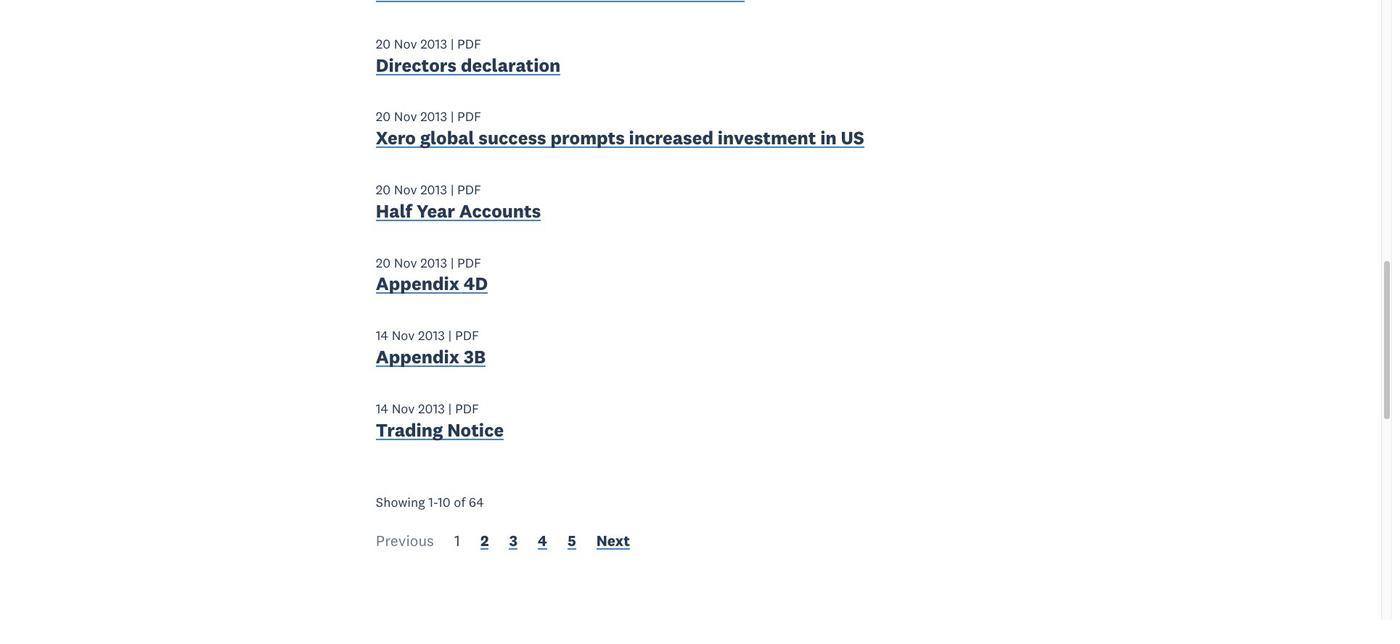 Task type: vqa. For each thing, say whether or not it's contained in the screenshot.
Phone text field in the bottom of the page
no



Task type: locate. For each thing, give the bounding box(es) containing it.
nov for appendix 3b
[[392, 328, 415, 344]]

1 vertical spatial 14
[[376, 401, 389, 418]]

2013 inside "20 nov 2013 | pdf appendix 4d"
[[421, 255, 447, 271]]

showing
[[376, 494, 425, 511]]

previous button
[[376, 532, 434, 555]]

1 button
[[455, 532, 460, 555]]

nov for directors declaration
[[394, 35, 417, 52]]

pdf up 3b
[[455, 328, 479, 344]]

2013 up appendix 3b link
[[418, 328, 445, 344]]

2013 for notice
[[418, 401, 445, 418]]

pdf for notice
[[455, 401, 479, 418]]

20 inside "20 nov 2013 | pdf xero global success prompts increased investment in us"
[[376, 109, 391, 125]]

20 up directors
[[376, 35, 391, 52]]

1 14 from the top
[[376, 328, 389, 344]]

nov for xero global success prompts increased investment in us
[[394, 109, 417, 125]]

year
[[417, 200, 455, 223]]

2013 inside 14 nov 2013 | pdf trading notice
[[418, 401, 445, 418]]

xero global success prompts increased investment in us link
[[376, 127, 865, 153]]

1 vertical spatial appendix
[[376, 346, 460, 369]]

2013 inside 20 nov 2013 | pdf directors declaration
[[421, 35, 447, 52]]

5 button
[[568, 532, 576, 555]]

1 left 10
[[429, 494, 434, 511]]

trading
[[376, 419, 443, 442]]

| up appendix 3b link
[[448, 328, 452, 344]]

20 for xero
[[376, 109, 391, 125]]

increased
[[629, 127, 714, 150]]

14 up appendix 3b link
[[376, 328, 389, 344]]

2013 for year
[[421, 182, 447, 198]]

2013 up trading notice link
[[418, 401, 445, 418]]

| inside 14 nov 2013 | pdf trading notice
[[448, 401, 452, 418]]

appendix left 3b
[[376, 346, 460, 369]]

appendix inside "20 nov 2013 | pdf appendix 4d"
[[376, 273, 460, 296]]

| up directors declaration link
[[451, 35, 454, 52]]

| inside "20 nov 2013 | pdf appendix 4d"
[[451, 255, 454, 271]]

2 appendix from the top
[[376, 346, 460, 369]]

| for 4d
[[451, 255, 454, 271]]

0 horizontal spatial 1
[[429, 494, 434, 511]]

pdf up global
[[458, 109, 481, 125]]

-
[[434, 494, 438, 511]]

4 20 from the top
[[376, 255, 391, 271]]

| up the appendix 4d link
[[451, 255, 454, 271]]

appendix
[[376, 273, 460, 296], [376, 346, 460, 369]]

1 left 2
[[455, 532, 460, 551]]

notice
[[447, 419, 504, 442]]

2013 up directors
[[421, 35, 447, 52]]

nov inside 20 nov 2013 | pdf directors declaration
[[394, 35, 417, 52]]

next
[[597, 532, 630, 551]]

2013 up year
[[421, 182, 447, 198]]

pdf
[[458, 35, 481, 52], [458, 109, 481, 125], [458, 182, 481, 198], [458, 255, 481, 271], [455, 328, 479, 344], [455, 401, 479, 418]]

pdf inside "20 nov 2013 | pdf appendix 4d"
[[458, 255, 481, 271]]

nov up trading
[[392, 401, 415, 418]]

1 20 from the top
[[376, 35, 391, 52]]

nov up xero
[[394, 109, 417, 125]]

| for year
[[451, 182, 454, 198]]

nov inside 14 nov 2013 | pdf appendix 3b
[[392, 328, 415, 344]]

14
[[376, 328, 389, 344], [376, 401, 389, 418]]

20 inside 20 nov 2013 | pdf half year accounts
[[376, 182, 391, 198]]

2 20 from the top
[[376, 109, 391, 125]]

| inside "20 nov 2013 | pdf xero global success prompts increased investment in us"
[[451, 109, 454, 125]]

nov inside 14 nov 2013 | pdf trading notice
[[392, 401, 415, 418]]

pdf for declaration
[[458, 35, 481, 52]]

previous
[[376, 532, 434, 551]]

20 for appendix
[[376, 255, 391, 271]]

appendix left 4d
[[376, 273, 460, 296]]

2 14 from the top
[[376, 401, 389, 418]]

14 inside 14 nov 2013 | pdf appendix 3b
[[376, 328, 389, 344]]

pdf inside 14 nov 2013 | pdf trading notice
[[455, 401, 479, 418]]

nov inside "20 nov 2013 | pdf appendix 4d"
[[394, 255, 417, 271]]

pdf inside 20 nov 2013 | pdf directors declaration
[[458, 35, 481, 52]]

pdf up 4d
[[458, 255, 481, 271]]

| up trading notice link
[[448, 401, 452, 418]]

0 vertical spatial 14
[[376, 328, 389, 344]]

2013 inside "20 nov 2013 | pdf xero global success prompts increased investment in us"
[[421, 109, 447, 125]]

20 inside 20 nov 2013 | pdf directors declaration
[[376, 35, 391, 52]]

declaration
[[461, 53, 561, 77]]

| for global
[[451, 109, 454, 125]]

4 button
[[538, 532, 547, 555]]

| up half year accounts link
[[451, 182, 454, 198]]

nov inside "20 nov 2013 | pdf xero global success prompts increased investment in us"
[[394, 109, 417, 125]]

2 button
[[481, 532, 489, 555]]

3 button
[[509, 532, 518, 555]]

| inside 20 nov 2013 | pdf half year accounts
[[451, 182, 454, 198]]

1 vertical spatial 1
[[455, 532, 460, 551]]

nov up directors
[[394, 35, 417, 52]]

2013 up global
[[421, 109, 447, 125]]

20 down half
[[376, 255, 391, 271]]

| up global
[[451, 109, 454, 125]]

pdf for year
[[458, 182, 481, 198]]

20 inside "20 nov 2013 | pdf appendix 4d"
[[376, 255, 391, 271]]

prompts
[[551, 127, 625, 150]]

pdf inside "20 nov 2013 | pdf xero global success prompts increased investment in us"
[[458, 109, 481, 125]]

14 inside 14 nov 2013 | pdf trading notice
[[376, 401, 389, 418]]

3 20 from the top
[[376, 182, 391, 198]]

| inside 14 nov 2013 | pdf appendix 3b
[[448, 328, 452, 344]]

nov
[[394, 35, 417, 52], [394, 109, 417, 125], [394, 182, 417, 198], [394, 255, 417, 271], [392, 328, 415, 344], [392, 401, 415, 418]]

2013 for 4d
[[421, 255, 447, 271]]

20 up xero
[[376, 109, 391, 125]]

pdf up directors declaration link
[[458, 35, 481, 52]]

0 vertical spatial appendix
[[376, 273, 460, 296]]

20
[[376, 35, 391, 52], [376, 109, 391, 125], [376, 182, 391, 198], [376, 255, 391, 271]]

appendix inside 14 nov 2013 | pdf appendix 3b
[[376, 346, 460, 369]]

nov up the appendix 4d link
[[394, 255, 417, 271]]

2013 up the appendix 4d link
[[421, 255, 447, 271]]

| for declaration
[[451, 35, 454, 52]]

showing 1 - 10 of 64
[[376, 494, 484, 511]]

pdf inside 14 nov 2013 | pdf appendix 3b
[[455, 328, 479, 344]]

xero
[[376, 127, 416, 150]]

14 up trading
[[376, 401, 389, 418]]

pdf for 3b
[[455, 328, 479, 344]]

us
[[841, 127, 865, 150]]

pdf up half year accounts link
[[458, 182, 481, 198]]

2013
[[421, 35, 447, 52], [421, 109, 447, 125], [421, 182, 447, 198], [421, 255, 447, 271], [418, 328, 445, 344], [418, 401, 445, 418]]

14 nov 2013 | pdf trading notice
[[376, 401, 504, 442]]

pdf up notice
[[455, 401, 479, 418]]

success
[[479, 127, 547, 150]]

appendix for appendix 3b
[[376, 346, 460, 369]]

|
[[451, 35, 454, 52], [451, 109, 454, 125], [451, 182, 454, 198], [451, 255, 454, 271], [448, 328, 452, 344], [448, 401, 452, 418]]

2013 inside 20 nov 2013 | pdf half year accounts
[[421, 182, 447, 198]]

| for notice
[[448, 401, 452, 418]]

nov inside 20 nov 2013 | pdf half year accounts
[[394, 182, 417, 198]]

pdf inside 20 nov 2013 | pdf half year accounts
[[458, 182, 481, 198]]

accounts
[[460, 200, 541, 223]]

nov up appendix 3b link
[[392, 328, 415, 344]]

20 up half
[[376, 182, 391, 198]]

nov up half
[[394, 182, 417, 198]]

| inside 20 nov 2013 | pdf directors declaration
[[451, 35, 454, 52]]

1
[[429, 494, 434, 511], [455, 532, 460, 551]]

trading notice link
[[376, 419, 504, 445]]

2013 inside 14 nov 2013 | pdf appendix 3b
[[418, 328, 445, 344]]

1 appendix from the top
[[376, 273, 460, 296]]

0 vertical spatial 1
[[429, 494, 434, 511]]



Task type: describe. For each thing, give the bounding box(es) containing it.
14 nov 2013 | pdf appendix 3b
[[376, 328, 486, 369]]

global
[[420, 127, 475, 150]]

20 nov 2013 | pdf half year accounts
[[376, 182, 541, 223]]

2013 for declaration
[[421, 35, 447, 52]]

directors
[[376, 53, 457, 77]]

appendix for appendix 4d
[[376, 273, 460, 296]]

2013 for 3b
[[418, 328, 445, 344]]

14 for appendix
[[376, 328, 389, 344]]

20 nov 2013 | pdf xero global success prompts increased investment in us
[[376, 109, 865, 150]]

20 for half
[[376, 182, 391, 198]]

pdf for global
[[458, 109, 481, 125]]

3
[[509, 532, 518, 551]]

half
[[376, 200, 412, 223]]

of
[[454, 494, 466, 511]]

4
[[538, 532, 547, 551]]

2
[[481, 532, 489, 551]]

2013 for global
[[421, 109, 447, 125]]

4d
[[464, 273, 488, 296]]

appendix 4d link
[[376, 273, 488, 299]]

10
[[438, 494, 451, 511]]

directors declaration link
[[376, 53, 561, 80]]

pdf for 4d
[[458, 255, 481, 271]]

nov for appendix 4d
[[394, 255, 417, 271]]

20 nov 2013 | pdf appendix 4d
[[376, 255, 488, 296]]

nov for trading notice
[[392, 401, 415, 418]]

nov for half year accounts
[[394, 182, 417, 198]]

20 nov 2013 | pdf directors declaration
[[376, 35, 561, 77]]

investment
[[718, 127, 817, 150]]

next button
[[597, 532, 630, 555]]

64
[[469, 494, 484, 511]]

half year accounts link
[[376, 200, 541, 226]]

1 horizontal spatial 1
[[455, 532, 460, 551]]

5
[[568, 532, 576, 551]]

3b
[[464, 346, 486, 369]]

| for 3b
[[448, 328, 452, 344]]

appendix 3b link
[[376, 346, 486, 372]]

14 for trading
[[376, 401, 389, 418]]

20 for directors
[[376, 35, 391, 52]]

in
[[821, 127, 837, 150]]



